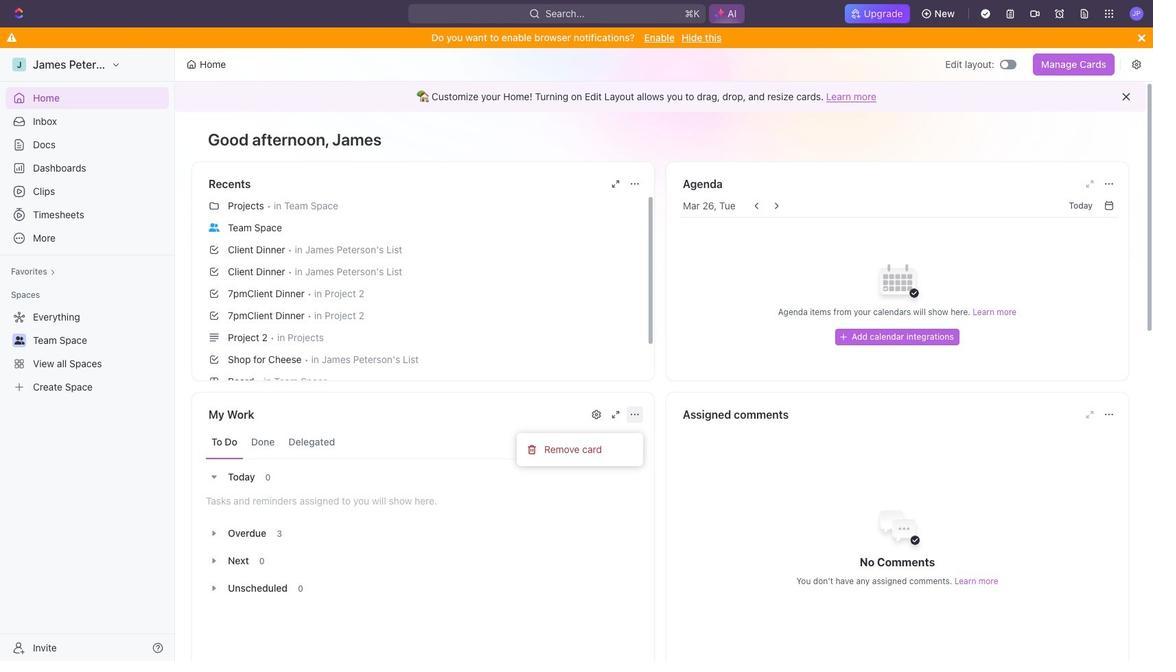 Task type: vqa. For each thing, say whether or not it's contained in the screenshot.
2nd 2 from right
no



Task type: locate. For each thing, give the bounding box(es) containing it.
tree
[[5, 306, 169, 398]]

alert
[[175, 82, 1146, 112]]

tab list
[[206, 426, 641, 459]]



Task type: describe. For each thing, give the bounding box(es) containing it.
sidebar navigation
[[0, 48, 175, 661]]

user group image
[[209, 223, 220, 232]]

tree inside sidebar navigation
[[5, 306, 169, 398]]



